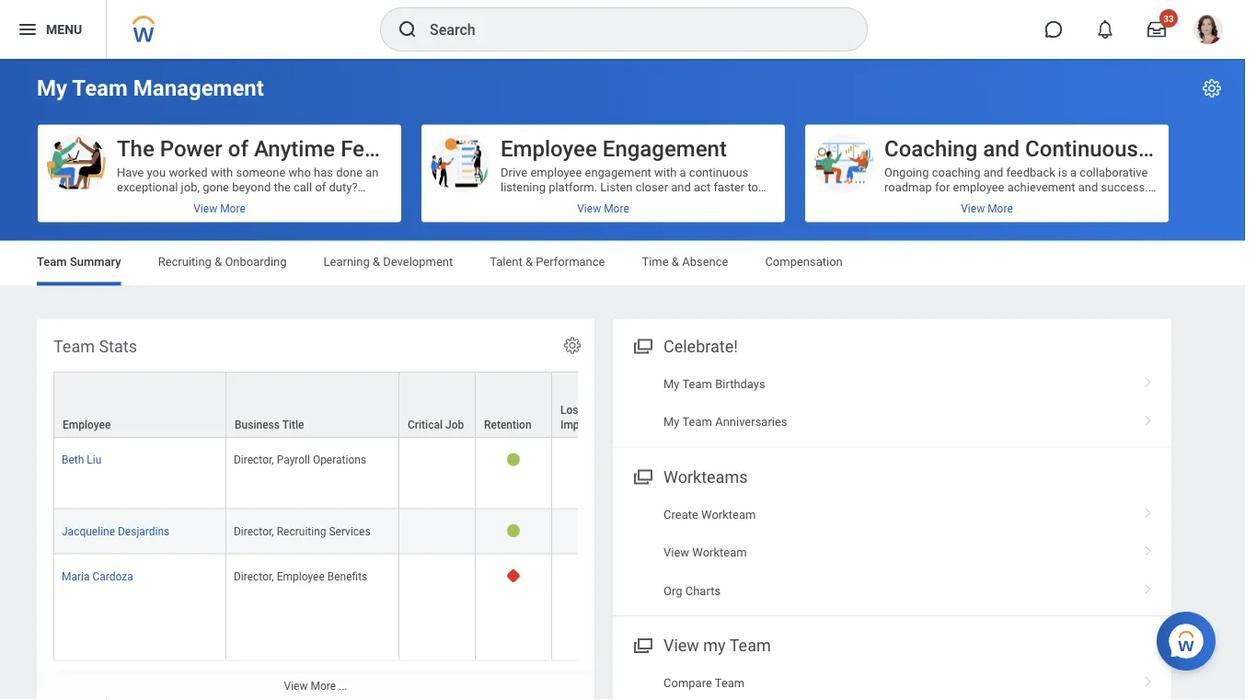 Task type: vqa. For each thing, say whether or not it's contained in the screenshot.
Type popup button
no



Task type: describe. For each thing, give the bounding box(es) containing it.
team inside tab list
[[37, 255, 67, 269]]

list for workteams
[[613, 496, 1172, 610]]

employee for employee
[[63, 418, 111, 431]]

menu button
[[0, 0, 106, 59]]

menu group image
[[630, 632, 654, 657]]

coaching and continuous conversati button
[[805, 125, 1245, 222]]

my for my team anniversaries
[[664, 415, 680, 429]]

org
[[664, 584, 683, 598]]

onboarding
[[225, 255, 287, 269]]

critical job column header
[[399, 372, 476, 439]]

recruiting & onboarding
[[158, 255, 287, 269]]

team down menu
[[72, 75, 128, 101]]

tab list containing team summary
[[18, 242, 1227, 286]]

33
[[1164, 13, 1174, 24]]

team down the my team birthdays
[[682, 415, 712, 429]]

chevron right image for create workteam
[[1137, 501, 1161, 520]]

learning
[[324, 255, 370, 269]]

management
[[133, 75, 264, 101]]

feedback
[[341, 135, 436, 162]]

retention column header
[[476, 372, 552, 439]]

justify image
[[17, 18, 39, 41]]

team inside 'link'
[[682, 377, 712, 391]]

team stats
[[53, 337, 137, 356]]

menu group image for workteams
[[630, 463, 654, 488]]

team left stats
[[53, 337, 95, 356]]

& for recruiting
[[215, 255, 222, 269]]

& for learning
[[373, 255, 380, 269]]

impact
[[561, 418, 595, 431]]

my team anniversaries
[[664, 415, 788, 429]]

cell for director, employee benefits
[[399, 554, 476, 660]]

the power of anytime feedback button
[[38, 125, 436, 222]]

my team birthdays
[[664, 377, 766, 391]]

my team birthdays link
[[613, 365, 1172, 403]]

compare
[[664, 676, 712, 690]]

time
[[642, 255, 669, 269]]

critical job
[[408, 418, 464, 431]]

learning & development
[[324, 255, 453, 269]]

payroll
[[277, 453, 310, 466]]

director, recruiting services
[[234, 525, 371, 537]]

director, for director, employee benefits
[[234, 570, 274, 583]]

retention
[[484, 418, 532, 431]]

compensation
[[765, 255, 843, 269]]

row containing jacqueline desjardins
[[53, 509, 1245, 554]]

power
[[160, 135, 223, 162]]

engagement
[[603, 135, 727, 162]]

recruiting inside row
[[277, 525, 326, 537]]

director, for director, recruiting services
[[234, 525, 274, 537]]

business title button
[[226, 372, 399, 437]]

title
[[282, 418, 304, 431]]

team summary
[[37, 255, 121, 269]]

view workteam link
[[613, 534, 1172, 572]]

talent
[[490, 255, 523, 269]]

recruiting inside tab list
[[158, 255, 212, 269]]

desjardins
[[118, 525, 170, 537]]

...
[[339, 680, 347, 692]]

create
[[664, 508, 698, 522]]

team inside 'link'
[[715, 676, 745, 690]]

row containing beth liu
[[53, 438, 1245, 509]]

loss
[[561, 404, 584, 417]]

business
[[235, 418, 280, 431]]

menu group image for celebrate!
[[630, 333, 654, 358]]

& for time
[[672, 255, 679, 269]]

stats
[[99, 337, 137, 356]]

anytime
[[254, 135, 335, 162]]

employee column header
[[53, 372, 226, 439]]

maria
[[62, 570, 90, 583]]

maria cardoza link
[[62, 566, 133, 583]]

operations
[[313, 453, 366, 466]]

cell for director, recruiting services
[[399, 509, 476, 554]]

33 button
[[1137, 9, 1178, 50]]

this worker has a high retention risk - immediate action needed. image
[[507, 569, 521, 583]]

the power of anytime feedback
[[117, 135, 436, 162]]

and
[[983, 135, 1020, 162]]

org charts
[[664, 584, 721, 598]]

anniversaries
[[715, 415, 788, 429]]

employee button
[[54, 372, 226, 437]]

my team anniversaries link
[[613, 403, 1172, 441]]

configure team stats image
[[562, 336, 583, 356]]

view workteam
[[664, 546, 747, 560]]

my for my team birthdays
[[664, 377, 680, 391]]

business title
[[235, 418, 304, 431]]

workteam for view workteam
[[692, 546, 747, 560]]

chevron right image for my team birthdays
[[1137, 371, 1161, 389]]

director, employee benefits
[[234, 570, 368, 583]]

charts
[[686, 584, 721, 598]]

business title column header
[[226, 372, 399, 439]]

jacqueline desjardins
[[62, 525, 170, 537]]

main content containing my team management
[[0, 59, 1245, 700]]

talent & performance
[[490, 255, 605, 269]]

compare team link
[[613, 665, 1172, 700]]

jacqueline
[[62, 525, 115, 537]]

of
[[228, 135, 248, 162]]



Task type: locate. For each thing, give the bounding box(es) containing it.
create workteam link
[[613, 496, 1172, 534]]

4 chevron right image from the top
[[1137, 577, 1161, 596]]

workteam for create workteam
[[701, 508, 756, 522]]

1 menu group image from the top
[[630, 333, 654, 358]]

view for view more ...
[[284, 680, 308, 692]]

0 vertical spatial menu group image
[[630, 333, 654, 358]]

jacqueline desjardins link
[[62, 521, 170, 537]]

row containing loss impact
[[53, 372, 1245, 439]]

director, down business on the bottom left of page
[[234, 453, 274, 466]]

chevron right image inside 'my team birthdays' 'link'
[[1137, 371, 1161, 389]]

notifications large image
[[1096, 20, 1115, 39]]

loss impact
[[561, 404, 595, 431]]

view left the my
[[664, 636, 699, 656]]

menu group image
[[630, 333, 654, 358], [630, 463, 654, 488]]

benefits
[[327, 570, 368, 583]]

liu
[[87, 453, 102, 466]]

1 director, from the top
[[234, 453, 274, 466]]

view inside team stats element
[[284, 680, 308, 692]]

compare team
[[664, 676, 745, 690]]

2 vertical spatial my
[[664, 415, 680, 429]]

celebrate!
[[664, 337, 738, 356]]

chevron right image for view workteam
[[1137, 539, 1161, 558]]

0 vertical spatial recruiting
[[158, 255, 212, 269]]

chevron right image inside create workteam link
[[1137, 501, 1161, 520]]

org charts link
[[613, 572, 1172, 610]]

my down menu dropdown button
[[37, 75, 67, 101]]

1 vertical spatial workteam
[[692, 546, 747, 560]]

1 & from the left
[[215, 255, 222, 269]]

chevron right image for org charts
[[1137, 577, 1161, 596]]

0 vertical spatial my
[[37, 75, 67, 101]]

my inside 'link'
[[664, 377, 680, 391]]

this worker has low retention risk. image
[[507, 524, 521, 537]]

view more ...
[[284, 680, 347, 692]]

team down celebrate!
[[682, 377, 712, 391]]

my for my team management
[[37, 75, 67, 101]]

recruiting
[[158, 255, 212, 269], [277, 525, 326, 537]]

chevron right image inside view workteam link
[[1137, 539, 1161, 558]]

3 cell from the top
[[399, 554, 476, 660]]

2 menu group image from the top
[[630, 463, 654, 488]]

0 vertical spatial employee
[[501, 135, 597, 162]]

1 horizontal spatial employee
[[277, 570, 325, 583]]

2 horizontal spatial employee
[[501, 135, 597, 162]]

the
[[117, 135, 154, 162]]

& left "onboarding" at top
[[215, 255, 222, 269]]

2 cell from the top
[[399, 509, 476, 554]]

2 vertical spatial director,
[[234, 570, 274, 583]]

beth
[[62, 453, 84, 466]]

main content
[[0, 59, 1245, 700]]

menu group image left workteams
[[630, 463, 654, 488]]

& right talent
[[526, 255, 533, 269]]

maria cardoza
[[62, 570, 133, 583]]

coaching and continuous conversati
[[885, 135, 1245, 162]]

1 row from the top
[[53, 372, 1245, 439]]

3 chevron right image from the top
[[1137, 501, 1161, 520]]

director, down director, recruiting services
[[234, 570, 274, 583]]

view up org
[[664, 546, 690, 560]]

chevron right image
[[1137, 371, 1161, 389], [1137, 409, 1161, 427], [1137, 501, 1161, 520], [1137, 577, 1161, 596]]

director,
[[234, 453, 274, 466], [234, 525, 274, 537], [234, 570, 274, 583]]

performance
[[536, 255, 605, 269]]

view
[[664, 546, 690, 560], [664, 636, 699, 656], [284, 680, 308, 692]]

2 vertical spatial employee
[[277, 570, 325, 583]]

development
[[383, 255, 453, 269]]

1 vertical spatial recruiting
[[277, 525, 326, 537]]

list containing create workteam
[[613, 496, 1172, 610]]

cell down critical job at the left of the page
[[399, 438, 476, 509]]

employee inside popup button
[[63, 418, 111, 431]]

view left more
[[284, 680, 308, 692]]

view more ... link
[[37, 670, 595, 700]]

menu group image left celebrate!
[[630, 333, 654, 358]]

chevron right image inside org charts link
[[1137, 577, 1161, 596]]

1 vertical spatial chevron right image
[[1137, 670, 1161, 688]]

profile logan mcneil image
[[1194, 15, 1223, 48]]

critical job button
[[399, 372, 475, 437]]

job
[[446, 418, 464, 431]]

workteam
[[701, 508, 756, 522], [692, 546, 747, 560]]

create workteam
[[664, 508, 756, 522]]

employee inside "button"
[[501, 135, 597, 162]]

&
[[215, 255, 222, 269], [373, 255, 380, 269], [526, 255, 533, 269], [672, 255, 679, 269]]

list containing my team birthdays
[[613, 365, 1172, 441]]

1 vertical spatial view
[[664, 636, 699, 656]]

3 & from the left
[[526, 255, 533, 269]]

summary
[[70, 255, 121, 269]]

1 vertical spatial menu group image
[[630, 463, 654, 488]]

chevron right image for compare team
[[1137, 670, 1161, 688]]

recruiting up the director, employee benefits
[[277, 525, 326, 537]]

row
[[53, 372, 1245, 439], [53, 438, 1245, 509], [53, 509, 1245, 554], [53, 554, 1245, 660]]

cell left this worker has low retention risk. icon
[[399, 509, 476, 554]]

team down view my team at the right bottom
[[715, 676, 745, 690]]

this worker has low retention risk. image
[[507, 453, 521, 466]]

director, payroll operations
[[234, 453, 366, 466]]

loss impact button
[[552, 372, 628, 437]]

& right learning
[[373, 255, 380, 269]]

0 horizontal spatial recruiting
[[158, 255, 212, 269]]

beth liu link
[[62, 450, 102, 466]]

search image
[[397, 18, 419, 41]]

1 chevron right image from the top
[[1137, 539, 1161, 558]]

workteam down create workteam
[[692, 546, 747, 560]]

beth liu
[[62, 453, 102, 466]]

2 director, from the top
[[234, 525, 274, 537]]

inbox large image
[[1148, 20, 1166, 39]]

2 & from the left
[[373, 255, 380, 269]]

cell for director, payroll operations
[[399, 438, 476, 509]]

employee engagement button
[[422, 125, 785, 222]]

3 director, from the top
[[234, 570, 274, 583]]

employee
[[501, 135, 597, 162], [63, 418, 111, 431], [277, 570, 325, 583]]

time & absence
[[642, 255, 728, 269]]

chevron right image inside my team anniversaries link
[[1137, 409, 1161, 427]]

tab list
[[18, 242, 1227, 286]]

coaching
[[885, 135, 978, 162]]

employee engagement
[[501, 135, 727, 162]]

0 vertical spatial list
[[613, 365, 1172, 441]]

chevron right image
[[1137, 539, 1161, 558], [1137, 670, 1161, 688]]

chevron right image inside compare team 'link'
[[1137, 670, 1161, 688]]

workteams
[[664, 468, 748, 487]]

0 vertical spatial director,
[[234, 453, 274, 466]]

team
[[72, 75, 128, 101], [37, 255, 67, 269], [53, 337, 95, 356], [682, 377, 712, 391], [682, 415, 712, 429], [730, 636, 771, 656], [715, 676, 745, 690]]

continuous
[[1026, 135, 1139, 162]]

menu banner
[[0, 0, 1245, 59]]

4 row from the top
[[53, 554, 1245, 660]]

0 vertical spatial view
[[664, 546, 690, 560]]

0 vertical spatial workteam
[[701, 508, 756, 522]]

director, for director, payroll operations
[[234, 453, 274, 466]]

critical
[[408, 418, 443, 431]]

configure this page image
[[1201, 77, 1223, 99]]

2 list from the top
[[613, 496, 1172, 610]]

1 cell from the top
[[399, 438, 476, 509]]

1 vertical spatial my
[[664, 377, 680, 391]]

1 vertical spatial employee
[[63, 418, 111, 431]]

2 row from the top
[[53, 438, 1245, 509]]

team stats element
[[37, 319, 1245, 700]]

cell
[[399, 438, 476, 509], [399, 509, 476, 554], [399, 554, 476, 660]]

list
[[613, 365, 1172, 441], [613, 496, 1172, 610]]

cell left the this worker has a high retention risk - immediate action needed. image
[[399, 554, 476, 660]]

cardoza
[[92, 570, 133, 583]]

team left summary
[[37, 255, 67, 269]]

chevron right image for my team anniversaries
[[1137, 409, 1161, 427]]

2 chevron right image from the top
[[1137, 409, 1161, 427]]

services
[[329, 525, 371, 537]]

1 horizontal spatial recruiting
[[277, 525, 326, 537]]

& right the time
[[672, 255, 679, 269]]

2 vertical spatial view
[[284, 680, 308, 692]]

1 list from the top
[[613, 365, 1172, 441]]

my down the my team birthdays
[[664, 415, 680, 429]]

0 horizontal spatial employee
[[63, 418, 111, 431]]

retention button
[[476, 372, 551, 437]]

view my team
[[664, 636, 771, 656]]

my team management
[[37, 75, 264, 101]]

more
[[311, 680, 336, 692]]

view for view my team
[[664, 636, 699, 656]]

birthdays
[[715, 377, 766, 391]]

4 & from the left
[[672, 255, 679, 269]]

& for talent
[[526, 255, 533, 269]]

employee for employee engagement
[[501, 135, 597, 162]]

1 vertical spatial director,
[[234, 525, 274, 537]]

menu
[[46, 22, 82, 37]]

conversati
[[1144, 135, 1245, 162]]

1 vertical spatial list
[[613, 496, 1172, 610]]

list for celebrate!
[[613, 365, 1172, 441]]

my
[[704, 636, 726, 656]]

my down celebrate!
[[664, 377, 680, 391]]

team right the my
[[730, 636, 771, 656]]

1 chevron right image from the top
[[1137, 371, 1161, 389]]

0 vertical spatial chevron right image
[[1137, 539, 1161, 558]]

director, up the director, employee benefits
[[234, 525, 274, 537]]

view for view workteam
[[664, 546, 690, 560]]

Search Workday  search field
[[430, 9, 829, 50]]

2 chevron right image from the top
[[1137, 670, 1161, 688]]

recruiting left "onboarding" at top
[[158, 255, 212, 269]]

3 row from the top
[[53, 509, 1245, 554]]

row containing maria cardoza
[[53, 554, 1245, 660]]

workteam down workteams
[[701, 508, 756, 522]]

absence
[[682, 255, 728, 269]]



